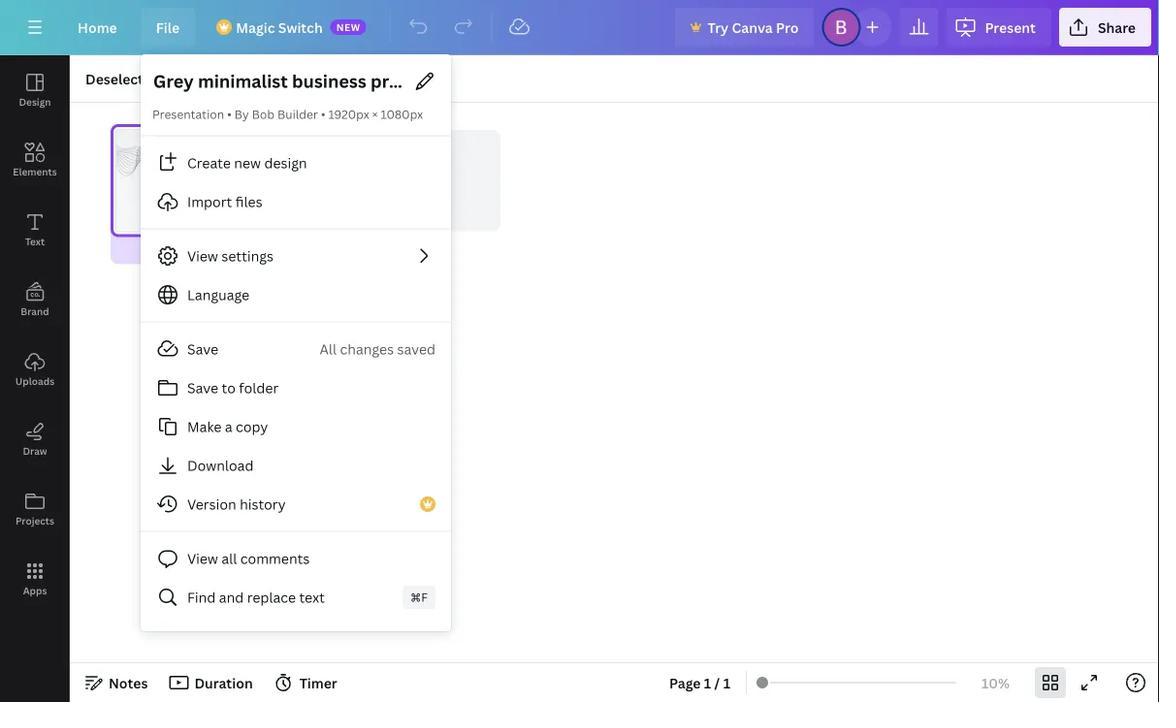 Task type: locate. For each thing, give the bounding box(es) containing it.
find
[[187, 589, 216, 607]]

import files
[[187, 193, 263, 211]]

make a copy button
[[141, 408, 451, 446]]

0 vertical spatial project
[[164, 173, 252, 203]]

all changes saved
[[320, 340, 436, 359]]

import files button
[[141, 182, 451, 221]]

save left 'to'
[[187, 379, 218, 397]]

page 1 / 1
[[670, 674, 731, 692]]

1 horizontal spatial 1
[[704, 674, 712, 692]]

×
[[372, 106, 378, 122]]

new
[[336, 20, 361, 33]]

save for save
[[187, 340, 218, 359]]

save inside button
[[187, 379, 218, 397]]

version history
[[187, 495, 286, 514]]

business
[[186, 164, 229, 177]]

⌘f
[[411, 589, 428, 606]]

by bob builder
[[235, 106, 318, 122]]

project
[[164, 173, 252, 203], [399, 342, 841, 496]]

all
[[320, 340, 337, 359]]

0 horizontal spatial 1
[[204, 241, 210, 257]]

magic
[[236, 18, 275, 36]]

1
[[204, 241, 210, 257], [704, 674, 712, 692], [724, 674, 731, 692]]

1 view from the top
[[187, 247, 218, 265]]

to
[[222, 379, 236, 397]]

view inside popup button
[[187, 247, 218, 265]]

home
[[78, 18, 117, 36]]

saved
[[397, 340, 436, 359]]

design
[[264, 154, 307, 172]]

2 view from the top
[[187, 550, 218, 568]]

apps
[[23, 584, 47, 597]]

changes
[[340, 340, 394, 359]]

version history button
[[141, 485, 451, 524]]

try
[[708, 18, 729, 36]]

save up save to folder
[[187, 340, 218, 359]]

and
[[219, 589, 244, 607]]

magic switch
[[236, 18, 323, 36]]

create
[[187, 154, 231, 172]]

1 vertical spatial save
[[187, 379, 218, 397]]

view up language
[[187, 247, 218, 265]]

brand button
[[0, 265, 70, 335]]

1 vertical spatial project
[[399, 342, 841, 496]]

1 left the /
[[704, 674, 712, 692]]

view for view settings
[[187, 247, 218, 265]]

replace
[[247, 589, 296, 607]]

make
[[187, 418, 222, 436]]

uploads button
[[0, 335, 70, 405]]

0 vertical spatial view
[[187, 247, 218, 265]]

duration
[[195, 674, 253, 692]]

canva
[[732, 18, 773, 36]]

switch
[[278, 18, 323, 36]]

version
[[187, 495, 236, 514]]

1 left settings
[[204, 241, 210, 257]]

home link
[[62, 8, 133, 47]]

presentation
[[152, 106, 224, 122]]

present button
[[947, 8, 1052, 47]]

view
[[187, 247, 218, 265], [187, 550, 218, 568]]

view for view all comments
[[187, 550, 218, 568]]

1 save from the top
[[187, 340, 218, 359]]

1 vertical spatial view
[[187, 550, 218, 568]]

view inside button
[[187, 550, 218, 568]]

save
[[187, 340, 218, 359], [187, 379, 218, 397]]

history
[[240, 495, 286, 514]]

projects
[[16, 514, 54, 527]]

1 right the /
[[724, 674, 731, 692]]

2 save from the top
[[187, 379, 218, 397]]

0 vertical spatial save
[[187, 340, 218, 359]]

view left all
[[187, 550, 218, 568]]

file
[[156, 18, 180, 36]]

create new design
[[187, 154, 307, 172]]

make a copy
[[187, 418, 268, 436]]

1920px
[[328, 106, 369, 122]]

1920px × 1080px
[[328, 106, 423, 122]]

create new design button
[[141, 144, 451, 182]]

design button
[[0, 55, 70, 125]]

notes button
[[78, 668, 156, 699]]



Task type: describe. For each thing, give the bounding box(es) containing it.
find and replace text
[[187, 589, 325, 607]]

language
[[187, 286, 250, 304]]

0 horizontal spatial project
[[164, 173, 252, 203]]

save to folder button
[[141, 369, 451, 408]]

text button
[[0, 195, 70, 265]]

share
[[1098, 18, 1136, 36]]

present
[[985, 18, 1036, 36]]

10% button
[[965, 668, 1028, 699]]

/
[[715, 674, 720, 692]]

settings
[[222, 247, 274, 265]]

www.reallygreatsite.com
[[178, 204, 235, 208]]

a
[[225, 418, 233, 436]]

design
[[19, 95, 51, 108]]

all
[[222, 550, 237, 568]]

text
[[299, 589, 325, 607]]

share button
[[1060, 8, 1152, 47]]

1 horizontal spatial project
[[399, 342, 841, 496]]

view all comments
[[187, 550, 310, 568]]

comments
[[240, 550, 310, 568]]

brand
[[21, 305, 49, 318]]

files
[[236, 193, 263, 211]]

new
[[234, 154, 261, 172]]

view all comments button
[[141, 540, 451, 578]]

1080px
[[381, 106, 423, 122]]

deselect page
[[85, 69, 179, 88]]

draw button
[[0, 405, 70, 475]]

apps button
[[0, 544, 70, 614]]

Design title text field
[[152, 66, 405, 97]]

projects button
[[0, 475, 70, 544]]

page
[[147, 69, 179, 88]]

main menu bar
[[0, 0, 1160, 55]]

folder
[[239, 379, 279, 397]]

save for save to folder
[[187, 379, 218, 397]]

view settings
[[187, 247, 274, 265]]

pro
[[776, 18, 799, 36]]

2 horizontal spatial 1
[[724, 674, 731, 692]]

elements button
[[0, 125, 70, 195]]

language button
[[141, 276, 451, 314]]

text
[[25, 235, 45, 248]]

elements
[[13, 165, 57, 178]]

duration button
[[163, 668, 261, 699]]

view settings button
[[141, 237, 451, 276]]

notes
[[109, 674, 148, 692]]

timer
[[300, 674, 337, 692]]

copy
[[236, 418, 268, 436]]

10%
[[982, 674, 1010, 692]]

try canva pro button
[[675, 8, 815, 47]]

save to folder
[[187, 379, 279, 397]]

import
[[187, 193, 232, 211]]

deselect
[[85, 69, 144, 88]]

download
[[187, 457, 254, 475]]

try canva pro
[[708, 18, 799, 36]]

page
[[670, 674, 701, 692]]

timer button
[[268, 668, 345, 699]]

draw
[[23, 444, 47, 458]]

builder
[[278, 106, 318, 122]]

side panel tab list
[[0, 55, 70, 614]]

by
[[235, 106, 249, 122]]

download button
[[141, 446, 451, 485]]

bob
[[252, 106, 275, 122]]

file button
[[140, 8, 195, 47]]

deselect page button
[[78, 63, 186, 94]]

uploads
[[15, 375, 54, 388]]



Task type: vqa. For each thing, say whether or not it's contained in the screenshot.
NEW
yes



